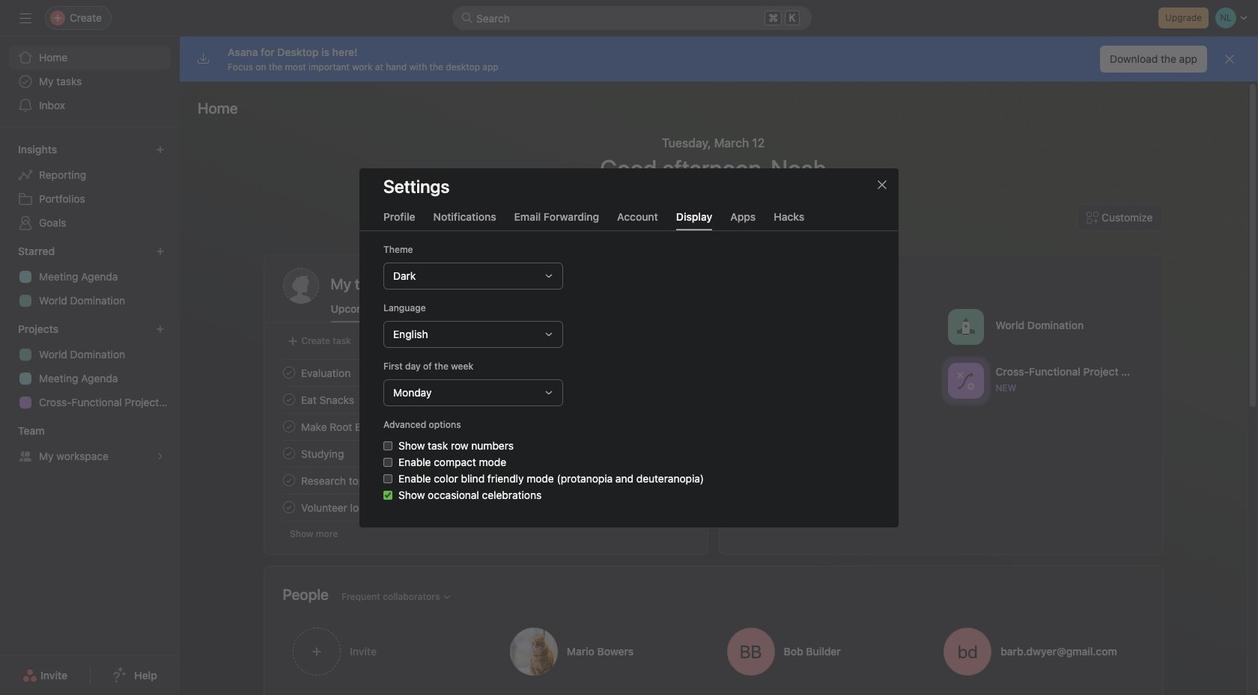 Task type: locate. For each thing, give the bounding box(es) containing it.
0 vertical spatial mark complete image
[[280, 418, 298, 436]]

3 mark complete image from the top
[[280, 499, 298, 517]]

2 mark complete image from the top
[[280, 391, 298, 409]]

mark complete image for 5th mark complete option
[[280, 499, 298, 517]]

insights element
[[0, 136, 180, 238]]

4 mark complete checkbox from the top
[[280, 472, 298, 490]]

2 vertical spatial mark complete image
[[280, 499, 298, 517]]

mark complete image for mark complete checkbox
[[280, 364, 298, 382]]

2 mark complete image from the top
[[280, 445, 298, 463]]

3 mark complete checkbox from the top
[[280, 445, 298, 463]]

None checkbox
[[383, 441, 392, 450], [383, 458, 392, 467], [383, 474, 392, 483], [383, 441, 392, 450], [383, 458, 392, 467], [383, 474, 392, 483]]

Mark complete checkbox
[[280, 391, 298, 409], [280, 418, 298, 436], [280, 445, 298, 463], [280, 472, 298, 490], [280, 499, 298, 517]]

add profile photo image
[[283, 268, 319, 304]]

projects element
[[0, 316, 180, 418]]

5 mark complete checkbox from the top
[[280, 499, 298, 517]]

None checkbox
[[383, 491, 392, 500]]

rocket image
[[956, 318, 974, 336]]

1 vertical spatial mark complete image
[[280, 445, 298, 463]]

1 mark complete image from the top
[[280, 364, 298, 382]]

0 vertical spatial mark complete image
[[280, 364, 298, 382]]

mark complete image
[[280, 364, 298, 382], [280, 391, 298, 409], [280, 472, 298, 490]]

1 mark complete image from the top
[[280, 418, 298, 436]]

mark complete image
[[280, 418, 298, 436], [280, 445, 298, 463], [280, 499, 298, 517]]

starred element
[[0, 238, 180, 316]]

2 vertical spatial mark complete image
[[280, 472, 298, 490]]

hide sidebar image
[[19, 12, 31, 24]]

3 mark complete image from the top
[[280, 472, 298, 490]]

1 vertical spatial mark complete image
[[280, 391, 298, 409]]

teams element
[[0, 418, 180, 472]]



Task type: describe. For each thing, give the bounding box(es) containing it.
2 mark complete checkbox from the top
[[280, 418, 298, 436]]

prominent image
[[461, 12, 473, 24]]

line_and_symbols image
[[956, 372, 974, 390]]

mark complete image for fourth mark complete option from the bottom
[[280, 418, 298, 436]]

mark complete image for 4th mark complete option from the top
[[280, 472, 298, 490]]

global element
[[0, 37, 180, 127]]

close image
[[876, 179, 888, 191]]

mark complete image for third mark complete option from the top of the page
[[280, 445, 298, 463]]

1 mark complete checkbox from the top
[[280, 391, 298, 409]]

dismiss image
[[1224, 53, 1236, 65]]

Mark complete checkbox
[[280, 364, 298, 382]]

mark complete image for first mark complete option from the top
[[280, 391, 298, 409]]



Task type: vqa. For each thing, say whether or not it's contained in the screenshot.
2nd Task Name text box from the top of the Topics for next meeting dialog
no



